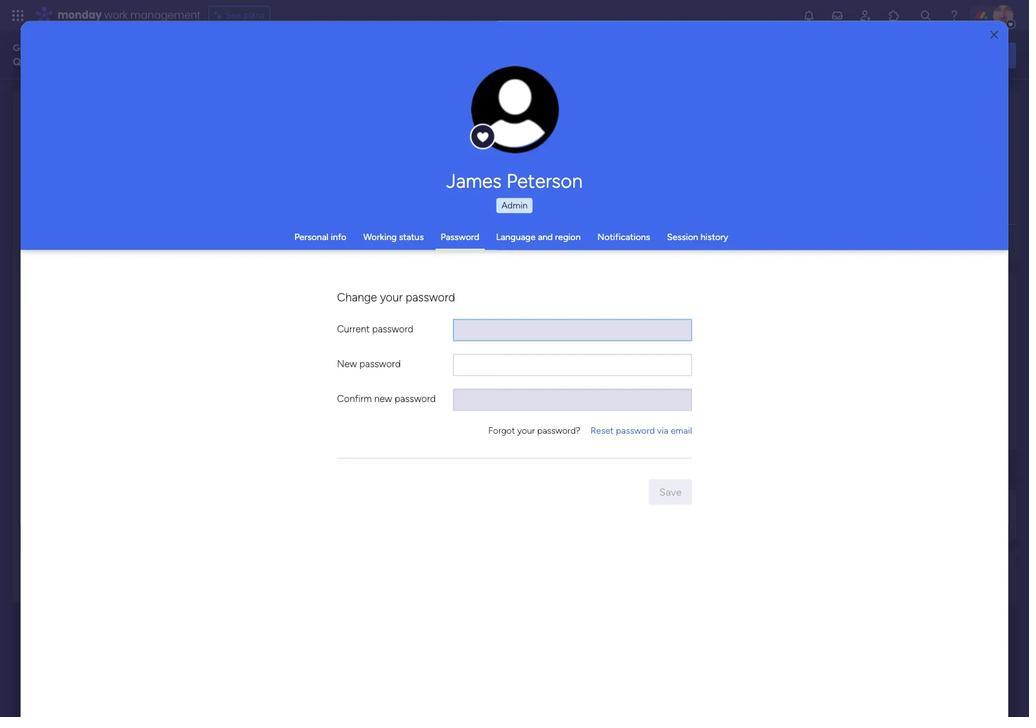 Task type: vqa. For each thing, say whether or not it's contained in the screenshot.
your to the bottom
yes



Task type: locate. For each thing, give the bounding box(es) containing it.
1 horizontal spatial main
[[335, 258, 354, 269]]

quickly
[[13, 55, 48, 68]]

public board image
[[45, 236, 59, 250], [234, 236, 248, 250]]

apps image
[[888, 9, 901, 22]]

management down the trading card game at the top left of page
[[83, 258, 136, 269]]

help image
[[948, 9, 961, 22]]

password down change your password
[[372, 323, 414, 335]]

password down status
[[406, 290, 455, 304]]

session history
[[667, 231, 729, 242]]

1 work management > main workspace from the left
[[61, 258, 211, 269]]

management up good evening, james! quickly access your recent boards, inbox and workspaces on the top of page
[[130, 8, 201, 23]]

0 horizontal spatial work management > main workspace
[[61, 258, 211, 269]]

your down work management
[[518, 425, 535, 436]]

main down game
[[146, 258, 165, 269]]

0 horizontal spatial component image
[[234, 256, 245, 268]]

see plans
[[226, 10, 265, 21]]

current
[[337, 323, 370, 335]]

quick search button
[[924, 42, 1017, 68]]

work management > main workspace down plan
[[250, 258, 400, 269]]

management for component image
[[83, 258, 136, 269]]

1 vertical spatial component image
[[470, 409, 481, 421]]

> down info
[[327, 258, 333, 269]]

change
[[488, 117, 517, 126], [337, 290, 377, 304]]

1 vertical spatial change
[[337, 290, 377, 304]]

1 horizontal spatial component image
[[470, 409, 481, 421]]

0 horizontal spatial workspace
[[168, 258, 211, 269]]

2 public board image from the left
[[234, 236, 248, 250]]

help center element
[[823, 552, 1017, 603]]

1 workspace from the left
[[168, 258, 211, 269]]

0 horizontal spatial main
[[146, 258, 165, 269]]

0 horizontal spatial change
[[337, 290, 377, 304]]

info
[[331, 231, 347, 242]]

0 horizontal spatial >
[[138, 258, 144, 269]]

session
[[667, 231, 699, 242]]

password for reset password via email
[[616, 425, 655, 436]]

new
[[374, 393, 392, 405]]

and right inbox
[[206, 55, 223, 68]]

1 horizontal spatial change
[[488, 117, 517, 126]]

1 horizontal spatial add to favorites image
[[379, 236, 391, 249]]

work right component image
[[61, 258, 80, 269]]

work management > main workspace down game
[[61, 258, 211, 269]]

management down marketing plan
[[272, 258, 325, 269]]

and
[[206, 55, 223, 68], [538, 231, 553, 242]]

New password password field
[[453, 354, 692, 376]]

1 horizontal spatial work management > main workspace
[[250, 258, 400, 269]]

your up 'current password'
[[380, 290, 403, 304]]

management up forgot your password?
[[509, 409, 566, 420]]

picture
[[502, 128, 528, 137]]

0 vertical spatial your
[[85, 55, 106, 68]]

public board image for trading card game
[[45, 236, 59, 250]]

your down james!
[[85, 55, 106, 68]]

peterson
[[507, 169, 583, 192]]

1 horizontal spatial workspace
[[357, 258, 400, 269]]

work for work management > main workspace's component icon
[[250, 258, 269, 269]]

project planning
[[470, 391, 555, 405]]

1 public board image from the left
[[45, 236, 59, 250]]

password
[[406, 290, 455, 304], [372, 323, 414, 335], [360, 358, 401, 370], [395, 393, 436, 405], [616, 425, 655, 436]]

2 vertical spatial your
[[518, 425, 535, 436]]

search everything image
[[920, 9, 933, 22]]

add to favorites image for trading card game
[[190, 236, 203, 249]]

work down marketing
[[250, 258, 269, 269]]

confirm new password
[[337, 393, 436, 405]]

access
[[50, 55, 82, 68]]

>
[[138, 258, 144, 269], [327, 258, 333, 269]]

recent
[[108, 55, 139, 68]]

0 horizontal spatial public board image
[[45, 236, 59, 250]]

1 horizontal spatial your
[[380, 290, 403, 304]]

personal info link
[[294, 231, 347, 242]]

open update feed (inbox) image
[[28, 307, 44, 323]]

reset
[[591, 425, 614, 436]]

0 vertical spatial change
[[488, 117, 517, 126]]

main
[[146, 258, 165, 269], [335, 258, 354, 269]]

work management > main workspace
[[61, 258, 211, 269], [250, 258, 400, 269]]

1 vertical spatial and
[[538, 231, 553, 242]]

password left p on the left of page
[[395, 393, 436, 405]]

component image
[[234, 256, 245, 268], [470, 409, 481, 421]]

and left region
[[538, 231, 553, 242]]

workspaces
[[226, 55, 281, 68]]

current password
[[337, 323, 414, 335]]

email
[[671, 425, 692, 436]]

good evening, james! quickly access your recent boards, inbox and workspaces
[[13, 42, 281, 68]]

password left "via"
[[616, 425, 655, 436]]

james peterson dialog
[[21, 21, 1009, 718]]

add to favorites image for marketing plan
[[379, 236, 391, 249]]

change up current
[[337, 290, 377, 304]]

1 > from the left
[[138, 258, 144, 269]]

via
[[657, 425, 669, 436]]

1 add to favorites image from the left
[[190, 236, 203, 249]]

0 horizontal spatial add to favorites image
[[190, 236, 203, 249]]

public board image up component image
[[45, 236, 59, 250]]

1 horizontal spatial >
[[327, 258, 333, 269]]

public board image left marketing
[[234, 236, 248, 250]]

add to favorites image right game
[[190, 236, 203, 249]]

2 work management > main workspace from the left
[[250, 258, 400, 269]]

2 > from the left
[[327, 258, 333, 269]]

close recently visited image
[[28, 105, 44, 121]]

change inside change profile picture
[[488, 117, 517, 126]]

working
[[363, 231, 397, 242]]

status
[[399, 231, 424, 242]]

working status link
[[363, 231, 424, 242]]

work management > main workspace for work management > main workspace's component icon
[[250, 258, 400, 269]]

language and region
[[496, 231, 581, 242]]

0 vertical spatial component image
[[234, 256, 245, 268]]

notifications
[[598, 231, 651, 242]]

work up forgot
[[486, 409, 507, 420]]

2 add to favorites image from the left
[[379, 236, 391, 249]]

work management > main workspace for component image
[[61, 258, 211, 269]]

change up picture
[[488, 117, 517, 126]]

see
[[226, 10, 241, 21]]

add to favorites image
[[190, 236, 203, 249], [379, 236, 391, 249]]

monday work management
[[57, 8, 201, 23]]

workspace
[[168, 258, 211, 269], [357, 258, 400, 269]]

component image for work management > main workspace
[[234, 256, 245, 268]]

password for current password
[[372, 323, 414, 335]]

plan
[[303, 236, 323, 249]]

1 vertical spatial your
[[380, 290, 403, 304]]

0 horizontal spatial your
[[85, 55, 106, 68]]

forgot
[[489, 425, 515, 436]]

profile
[[519, 117, 543, 126]]

forgot your password?
[[489, 425, 581, 436]]

2 workspace from the left
[[357, 258, 400, 269]]

1 main from the left
[[146, 258, 165, 269]]

management
[[130, 8, 201, 23], [83, 258, 136, 269], [272, 258, 325, 269], [509, 409, 566, 420]]

your
[[85, 55, 106, 68], [380, 290, 403, 304], [518, 425, 535, 436]]

workspace for work management > main workspace's component icon
[[357, 258, 400, 269]]

password right new at the left
[[360, 358, 401, 370]]

quick
[[945, 49, 972, 61]]

1 horizontal spatial and
[[538, 231, 553, 242]]

0 horizontal spatial and
[[206, 55, 223, 68]]

quick search
[[945, 49, 1006, 61]]

work
[[104, 8, 128, 23], [61, 258, 80, 269], [250, 258, 269, 269], [486, 409, 507, 420]]

> down game
[[138, 258, 144, 269]]

password inside reset password via email link
[[616, 425, 655, 436]]

add to favorites image left status
[[379, 236, 391, 249]]

workspace image
[[430, 390, 461, 421]]

1 horizontal spatial public board image
[[234, 236, 248, 250]]

0 vertical spatial and
[[206, 55, 223, 68]]

main down info
[[335, 258, 354, 269]]

see plans button
[[208, 6, 271, 25]]

management for work management > main workspace's component icon
[[272, 258, 325, 269]]

change for change profile picture
[[488, 117, 517, 126]]

change your password
[[337, 290, 455, 304]]

2 main from the left
[[335, 258, 354, 269]]

change for change your password
[[337, 290, 377, 304]]

2 horizontal spatial your
[[518, 425, 535, 436]]



Task type: describe. For each thing, give the bounding box(es) containing it.
password link
[[441, 231, 480, 242]]

james!
[[74, 42, 103, 53]]

new
[[337, 358, 357, 370]]

and inside good evening, james! quickly access your recent boards, inbox and workspaces
[[206, 55, 223, 68]]

personal
[[294, 231, 329, 242]]

new password
[[337, 358, 401, 370]]

reset password via email link
[[591, 424, 692, 437]]

james
[[447, 169, 502, 192]]

plans
[[244, 10, 265, 21]]

reset password via email
[[591, 425, 692, 436]]

james peterson button
[[337, 169, 692, 192]]

trading card game
[[63, 236, 155, 249]]

password for new password
[[360, 358, 401, 370]]

your inside good evening, james! quickly access your recent boards, inbox and workspaces
[[85, 55, 106, 68]]

history
[[701, 231, 729, 242]]

change profile picture
[[488, 117, 543, 137]]

notifications image
[[803, 9, 816, 22]]

component image for work management
[[470, 409, 481, 421]]

inbox image
[[831, 9, 844, 22]]

main for component image
[[146, 258, 165, 269]]

trading
[[63, 236, 99, 249]]

Confirm new password password field
[[453, 389, 692, 411]]

session history link
[[667, 231, 729, 242]]

confirm
[[337, 393, 372, 405]]

work for component icon associated with work management
[[486, 409, 507, 420]]

planning
[[511, 391, 555, 405]]

invite members image
[[860, 9, 873, 22]]

your for forgot your password?
[[518, 425, 535, 436]]

language
[[496, 231, 536, 242]]

component image
[[45, 256, 56, 268]]

search
[[974, 49, 1006, 61]]

workspace for component image
[[168, 258, 211, 269]]

evening,
[[38, 42, 72, 53]]

p
[[441, 396, 450, 414]]

work right monday at the left of page
[[104, 8, 128, 23]]

working status
[[363, 231, 424, 242]]

language and region link
[[496, 231, 581, 242]]

notifications link
[[598, 231, 651, 242]]

good
[[13, 42, 36, 53]]

and inside james peterson dialog
[[538, 231, 553, 242]]

admin
[[502, 200, 528, 211]]

region
[[555, 231, 581, 242]]

work management
[[486, 409, 566, 420]]

card
[[102, 236, 125, 249]]

password
[[441, 231, 480, 242]]

monday
[[57, 8, 102, 23]]

> for component image
[[138, 258, 144, 269]]

management for component icon associated with work management
[[509, 409, 566, 420]]

james peterson image
[[993, 5, 1014, 26]]

change profile picture button
[[471, 66, 559, 154]]

marketing plan
[[252, 236, 323, 249]]

personal info
[[294, 231, 347, 242]]

work for component image
[[61, 258, 80, 269]]

password?
[[538, 425, 581, 436]]

james peterson
[[447, 169, 583, 192]]

marketing
[[252, 236, 300, 249]]

getting started element
[[823, 490, 1017, 541]]

close image
[[991, 30, 999, 40]]

project
[[470, 391, 508, 405]]

quick search results list box
[[28, 121, 792, 292]]

public board image for marketing plan
[[234, 236, 248, 250]]

select product image
[[12, 9, 25, 22]]

inbox
[[178, 55, 204, 68]]

dapulse x slim image
[[997, 94, 1013, 109]]

main for work management > main workspace's component icon
[[335, 258, 354, 269]]

boards,
[[141, 55, 175, 68]]

game
[[127, 236, 155, 249]]

your for change your password
[[380, 290, 403, 304]]

> for work management > main workspace's component icon
[[327, 258, 333, 269]]

Current password password field
[[453, 319, 692, 341]]



